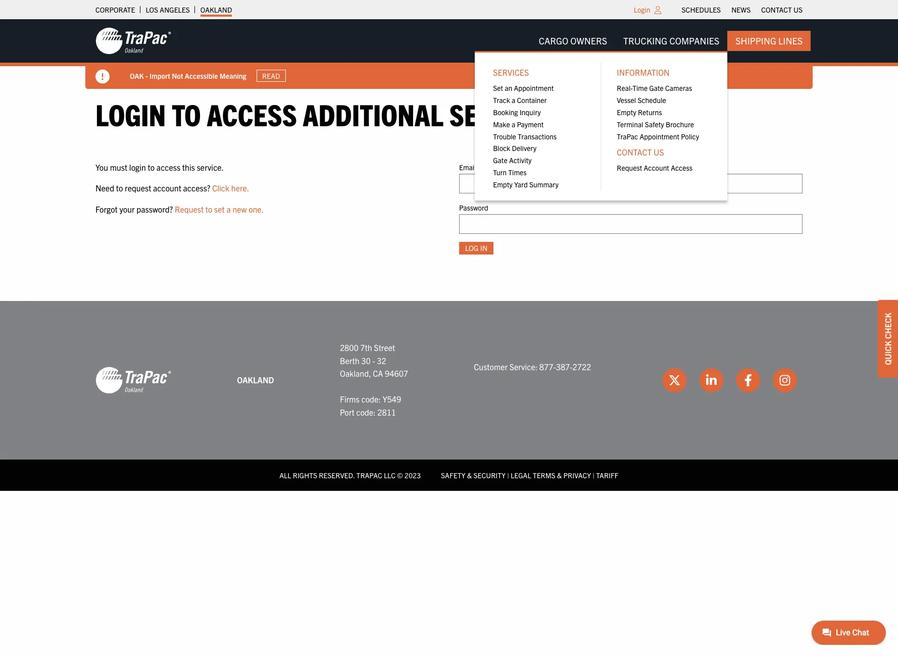 Task type: describe. For each thing, give the bounding box(es) containing it.
schedule
[[721, 84, 749, 93]]

booking summary link
[[568, 142, 677, 154]]

services inside menu item
[[576, 67, 612, 77]]

1 | from the left
[[507, 471, 509, 480]]

gate activity link
[[568, 130, 677, 142]]

password
[[459, 203, 488, 212]]

inbound yard summary link
[[568, 178, 677, 190]]

trucking companies link
[[615, 31, 728, 51]]

service.
[[197, 162, 224, 172]]

y549
[[383, 394, 401, 404]]

32
[[377, 355, 386, 366]]

transactions
[[601, 108, 640, 117]]

need
[[95, 183, 114, 193]]

you must login to access this service.
[[95, 162, 224, 172]]

2 booking from the top
[[576, 144, 601, 153]]

los angeles link
[[146, 3, 190, 17]]

oakland link
[[200, 3, 232, 17]]

import
[[149, 71, 170, 80]]

1 oakland image from the top
[[95, 27, 171, 55]]

Email Address text field
[[459, 174, 803, 193]]

information menu item
[[692, 63, 801, 106]]

387-
[[556, 362, 573, 372]]

los angeles
[[146, 5, 190, 14]]

all
[[280, 471, 291, 480]]

summary down inbound block delivery link
[[613, 204, 642, 213]]

password?
[[136, 204, 173, 214]]

oak
[[130, 71, 144, 80]]

0 horizontal spatial oakland
[[200, 5, 232, 14]]

read
[[262, 71, 280, 80]]

0 vertical spatial code:
[[361, 394, 381, 404]]

2 | from the left
[[593, 471, 595, 480]]

solid image
[[95, 70, 110, 84]]

account
[[153, 183, 181, 193]]

a inside main content
[[227, 204, 231, 214]]

login to access additional services main content
[[85, 95, 813, 271]]

meaning
[[220, 71, 246, 80]]

schedules
[[682, 5, 721, 14]]

inquiry
[[603, 96, 624, 105]]

2 inbound from the top
[[576, 180, 602, 189]]

request for request account access
[[700, 139, 725, 148]]

companies
[[670, 35, 719, 46]]

to right login in the top of the page
[[148, 162, 155, 172]]

banner containing cargo owners
[[0, 19, 898, 224]]

inbound delivery summary link
[[568, 166, 677, 178]]

cargo owners link
[[531, 31, 615, 51]]

outbound
[[576, 156, 607, 165]]

legal
[[511, 471, 531, 480]]

trapac
[[356, 471, 382, 480]]

activity
[[592, 132, 615, 141]]

menu bar inside banner
[[531, 31, 811, 224]]

contact us menu item
[[692, 106, 801, 150]]

need to request account access? click here.
[[95, 183, 249, 193]]

read link
[[256, 70, 286, 82]]

Password password field
[[459, 214, 803, 234]]

2800
[[340, 343, 359, 353]]

trucking
[[623, 35, 667, 46]]

llc
[[384, 471, 396, 480]]

contact for the bottom contact us link
[[700, 111, 735, 121]]

turn times link
[[568, 118, 677, 130]]

forgot
[[95, 204, 118, 214]]

trouble transactions link
[[568, 106, 677, 118]]

trouble
[[576, 108, 599, 117]]

security
[[474, 471, 506, 480]]

footer containing 2800 7th street
[[0, 301, 898, 491]]

booking inquiry link
[[568, 94, 677, 106]]

not
[[172, 71, 183, 80]]

customer
[[474, 362, 508, 372]]

tariff link
[[596, 471, 619, 480]]

94607
[[385, 368, 408, 378]]

30
[[361, 355, 371, 366]]

contact us for the bottom contact us link
[[700, 111, 747, 121]]

empty yard summary link
[[568, 202, 677, 214]]

services link
[[568, 63, 677, 82]]

firms code:  y549 port code:  2811
[[340, 394, 401, 417]]

1 vertical spatial code:
[[356, 407, 376, 417]]

gate
[[576, 132, 591, 141]]

corporate link
[[95, 3, 135, 17]]

1 vertical spatial yard
[[603, 180, 617, 189]]

0 vertical spatial yard
[[609, 156, 622, 165]]

7th
[[360, 343, 372, 353]]

1 & from the left
[[467, 471, 472, 480]]

all rights reserved. trapac llc © 2023
[[280, 471, 421, 480]]

returns
[[721, 96, 745, 105]]

shipping lines link
[[728, 31, 811, 51]]

tariff
[[596, 471, 619, 480]]

to down oak - import not accessible meaning
[[172, 95, 201, 132]]

legal terms & privacy link
[[511, 471, 591, 480]]

information
[[700, 67, 753, 77]]

news link
[[732, 3, 751, 17]]

©
[[397, 471, 403, 480]]

login for login link
[[634, 5, 650, 14]]

access
[[157, 162, 180, 172]]

claim
[[729, 127, 746, 136]]

menu for contact us
[[692, 126, 801, 150]]

accessible
[[185, 71, 218, 80]]

berth
[[340, 355, 359, 366]]

1 vertical spatial delivery
[[622, 192, 647, 201]]

to left set
[[206, 204, 212, 214]]

a for track
[[595, 84, 599, 93]]

set
[[214, 204, 225, 214]]

here.
[[231, 183, 249, 193]]

one.
[[249, 204, 264, 214]]

menu bar containing schedules
[[676, 3, 808, 17]]

request
[[125, 183, 151, 193]]

quick
[[883, 341, 893, 365]]

turn
[[576, 120, 590, 129]]

reserved.
[[319, 471, 355, 480]]

us for the bottom contact us link
[[737, 111, 747, 121]]

click
[[212, 183, 229, 193]]

services menu item
[[568, 63, 677, 214]]

forgot your password? request to set a new one.
[[95, 204, 264, 214]]

news
[[732, 5, 751, 14]]

lines
[[778, 35, 803, 46]]

access inside submit a claim request account access
[[754, 139, 776, 148]]

2 vertical spatial yard
[[597, 204, 611, 213]]

terms
[[533, 471, 555, 480]]

vessel schedule link
[[692, 82, 801, 94]]

contact us for the topmost contact us link
[[761, 5, 803, 14]]

menu for shipping lines
[[558, 51, 811, 224]]

login link
[[634, 5, 650, 14]]



Task type: locate. For each thing, give the bounding box(es) containing it.
contact inside menu item
[[700, 111, 735, 121]]

0 vertical spatial delivery
[[603, 168, 628, 177]]

2 vertical spatial inbound
[[576, 192, 602, 201]]

0 vertical spatial menu bar
[[676, 3, 808, 17]]

check
[[883, 313, 893, 339]]

1 vertical spatial services
[[449, 95, 562, 132]]

empty returns link
[[692, 94, 801, 106]]

street
[[374, 343, 395, 353]]

shipping lines
[[736, 35, 803, 46]]

login down oak
[[95, 95, 166, 132]]

2811
[[378, 407, 396, 417]]

click here. link
[[212, 183, 249, 193]]

- inside 2800 7th street berth 30 - 32 oakland, ca 94607
[[372, 355, 375, 366]]

rights
[[293, 471, 317, 480]]

2023
[[405, 471, 421, 480]]

1 horizontal spatial login
[[634, 5, 650, 14]]

times
[[592, 120, 610, 129]]

corporate
[[95, 5, 135, 14]]

yard down the booking summary link on the right of page
[[609, 156, 622, 165]]

quick check link
[[878, 300, 898, 378]]

summary down the booking summary link on the right of page
[[624, 156, 653, 165]]

menu containing services
[[558, 51, 811, 224]]

summary down outbound yard summary link
[[630, 168, 659, 177]]

privacy
[[564, 471, 591, 480]]

us for the topmost contact us link
[[794, 5, 803, 14]]

login to access additional services
[[95, 95, 562, 132]]

contact us link
[[761, 3, 803, 17], [692, 106, 801, 126]]

login left light icon
[[634, 5, 650, 14]]

contact us link up claim
[[692, 106, 801, 126]]

0 vertical spatial booking
[[576, 96, 601, 105]]

request down access?
[[175, 204, 204, 214]]

877-
[[539, 362, 556, 372]]

request for request to set a new one.
[[175, 204, 204, 214]]

0 horizontal spatial -
[[145, 71, 148, 80]]

new
[[233, 204, 247, 214]]

1 vertical spatial menu bar
[[531, 31, 811, 224]]

must
[[110, 162, 127, 172]]

0 vertical spatial services
[[576, 67, 612, 77]]

code: right port
[[356, 407, 376, 417]]

information link
[[692, 63, 801, 82]]

menu
[[558, 51, 811, 224], [568, 82, 677, 214], [692, 82, 801, 106], [692, 126, 801, 150]]

a right set
[[227, 204, 231, 214]]

yard
[[609, 156, 622, 165], [603, 180, 617, 189], [597, 204, 611, 213]]

schedules link
[[682, 3, 721, 17]]

firms
[[340, 394, 360, 404]]

- inside banner
[[145, 71, 148, 80]]

email
[[459, 162, 476, 172]]

summary
[[603, 144, 632, 153], [624, 156, 653, 165], [630, 168, 659, 177], [618, 180, 648, 189], [613, 204, 642, 213]]

1 horizontal spatial -
[[372, 355, 375, 366]]

1 vertical spatial contact us link
[[692, 106, 801, 126]]

empty
[[700, 96, 720, 105], [576, 204, 596, 213]]

code:
[[361, 394, 381, 404], [356, 407, 376, 417]]

inbound
[[576, 168, 602, 177], [576, 180, 602, 189], [576, 192, 602, 201]]

|
[[507, 471, 509, 480], [593, 471, 595, 480]]

a right the track
[[595, 84, 599, 93]]

summary up outbound yard summary link
[[603, 144, 632, 153]]

1 horizontal spatial contact us
[[761, 5, 803, 14]]

1 vertical spatial request
[[175, 204, 204, 214]]

empty inside vessel schedule empty returns
[[700, 96, 720, 105]]

track a container link
[[568, 82, 677, 94]]

a
[[595, 84, 599, 93], [724, 127, 727, 136], [227, 204, 231, 214]]

| left tariff link
[[593, 471, 595, 480]]

0 horizontal spatial |
[[507, 471, 509, 480]]

address
[[478, 162, 503, 172]]

2 vertical spatial a
[[227, 204, 231, 214]]

1 vertical spatial -
[[372, 355, 375, 366]]

booking up trouble
[[576, 96, 601, 105]]

1 vertical spatial login
[[95, 95, 166, 132]]

1 vertical spatial oakland image
[[95, 366, 171, 394]]

1 horizontal spatial &
[[557, 471, 562, 480]]

yard up block
[[603, 180, 617, 189]]

login inside main content
[[95, 95, 166, 132]]

0 horizontal spatial request
[[175, 204, 204, 214]]

1 horizontal spatial |
[[593, 471, 595, 480]]

menu bar
[[676, 3, 808, 17], [531, 31, 811, 224]]

0 vertical spatial contact
[[761, 5, 792, 14]]

this
[[182, 162, 195, 172]]

1 horizontal spatial request
[[700, 139, 725, 148]]

cargo
[[539, 35, 568, 46]]

your
[[119, 204, 135, 214]]

1 horizontal spatial services
[[576, 67, 612, 77]]

safety
[[441, 471, 465, 480]]

0 vertical spatial login
[[634, 5, 650, 14]]

None submit
[[459, 242, 494, 255]]

safety & security | legal terms & privacy | tariff
[[441, 471, 619, 480]]

login for login to access additional services
[[95, 95, 166, 132]]

contact us
[[761, 5, 803, 14], [700, 111, 747, 121]]

contact us up the lines
[[761, 5, 803, 14]]

1 inbound from the top
[[576, 168, 602, 177]]

footer
[[0, 301, 898, 491]]

0 vertical spatial us
[[794, 5, 803, 14]]

delivery up "empty yard summary" link
[[622, 192, 647, 201]]

ca
[[373, 368, 383, 378]]

2 horizontal spatial a
[[724, 127, 727, 136]]

contact up the submit
[[700, 111, 735, 121]]

menu containing submit a claim
[[692, 126, 801, 150]]

request to set a new one. link
[[175, 204, 264, 214]]

1 horizontal spatial us
[[794, 5, 803, 14]]

us up submit a claim link
[[737, 111, 747, 121]]

empty down vessel
[[700, 96, 720, 105]]

& right terms
[[557, 471, 562, 480]]

1 horizontal spatial a
[[595, 84, 599, 93]]

request
[[700, 139, 725, 148], [175, 204, 204, 214]]

access down read
[[207, 95, 297, 132]]

0 horizontal spatial contact
[[700, 111, 735, 121]]

quick check
[[883, 313, 893, 365]]

0 horizontal spatial services
[[449, 95, 562, 132]]

1 vertical spatial empty
[[576, 204, 596, 213]]

trucking companies
[[623, 35, 719, 46]]

1 vertical spatial a
[[724, 127, 727, 136]]

1 vertical spatial inbound
[[576, 180, 602, 189]]

services inside main content
[[449, 95, 562, 132]]

yard down block
[[597, 204, 611, 213]]

& right safety
[[467, 471, 472, 480]]

- right oak
[[145, 71, 148, 80]]

1 horizontal spatial oakland
[[237, 375, 274, 385]]

0 vertical spatial empty
[[700, 96, 720, 105]]

shipping lines menu item
[[558, 31, 811, 224]]

additional
[[303, 95, 444, 132]]

a inside submit a claim request account access
[[724, 127, 727, 136]]

access down submit a claim link
[[754, 139, 776, 148]]

0 vertical spatial -
[[145, 71, 148, 80]]

port
[[340, 407, 354, 417]]

safety & security link
[[441, 471, 506, 480]]

1 horizontal spatial access
[[754, 139, 776, 148]]

request inside login to access additional services main content
[[175, 204, 204, 214]]

0 vertical spatial inbound
[[576, 168, 602, 177]]

to
[[172, 95, 201, 132], [148, 162, 155, 172], [116, 183, 123, 193], [206, 204, 212, 214]]

empty down inbound block delivery link
[[576, 204, 596, 213]]

0 vertical spatial oakland
[[200, 5, 232, 14]]

3 inbound from the top
[[576, 192, 602, 201]]

0 vertical spatial request
[[700, 139, 725, 148]]

1 vertical spatial booking
[[576, 144, 601, 153]]

1 vertical spatial us
[[737, 111, 747, 121]]

0 vertical spatial contact us
[[761, 5, 803, 14]]

summary up inbound block delivery link
[[618, 180, 648, 189]]

request inside submit a claim request account access
[[700, 139, 725, 148]]

menu for information
[[692, 82, 801, 106]]

contact us inside menu item
[[700, 111, 747, 121]]

vessel schedule empty returns
[[700, 84, 749, 105]]

login
[[129, 162, 146, 172]]

1 booking from the top
[[576, 96, 601, 105]]

us up the lines
[[794, 5, 803, 14]]

0 horizontal spatial login
[[95, 95, 166, 132]]

delivery
[[603, 168, 628, 177], [622, 192, 647, 201]]

a inside track a container booking inquiry trouble transactions turn times gate activity booking summary outbound yard summary inbound delivery summary inbound yard summary inbound block delivery empty yard summary
[[595, 84, 599, 93]]

menu containing vessel schedule
[[692, 82, 801, 106]]

1 vertical spatial oakland
[[237, 375, 274, 385]]

1 vertical spatial access
[[754, 139, 776, 148]]

2 oakland image from the top
[[95, 366, 171, 394]]

booking up outbound
[[576, 144, 601, 153]]

0 horizontal spatial contact us
[[700, 111, 747, 121]]

0 vertical spatial access
[[207, 95, 297, 132]]

delivery down outbound yard summary link
[[603, 168, 628, 177]]

oakland inside footer
[[237, 375, 274, 385]]

contact us down returns
[[700, 111, 747, 121]]

0 horizontal spatial empty
[[576, 204, 596, 213]]

light image
[[654, 6, 662, 14]]

outbound yard summary link
[[568, 154, 677, 166]]

0 horizontal spatial us
[[737, 111, 747, 121]]

container
[[600, 84, 630, 93]]

empty inside track a container booking inquiry trouble transactions turn times gate activity booking summary outbound yard summary inbound delivery summary inbound yard summary inbound block delivery empty yard summary
[[576, 204, 596, 213]]

to right need
[[116, 183, 123, 193]]

1 vertical spatial contact
[[700, 111, 735, 121]]

submit a claim request account access
[[700, 127, 776, 148]]

menu containing track a container
[[568, 82, 677, 214]]

a left claim
[[724, 127, 727, 136]]

1 horizontal spatial contact
[[761, 5, 792, 14]]

access inside main content
[[207, 95, 297, 132]]

banner
[[0, 19, 898, 224]]

1 vertical spatial contact us
[[700, 111, 747, 121]]

0 vertical spatial contact us link
[[761, 3, 803, 17]]

menu for services
[[568, 82, 677, 214]]

owners
[[570, 35, 607, 46]]

0 vertical spatial oakland image
[[95, 27, 171, 55]]

0 horizontal spatial access
[[207, 95, 297, 132]]

- right 30
[[372, 355, 375, 366]]

0 vertical spatial a
[[595, 84, 599, 93]]

account
[[727, 139, 753, 148]]

code: up 2811 in the left of the page
[[361, 394, 381, 404]]

request down the submit
[[700, 139, 725, 148]]

contact us link up the lines
[[761, 3, 803, 17]]

shipping
[[736, 35, 776, 46]]

0 horizontal spatial a
[[227, 204, 231, 214]]

oakland,
[[340, 368, 371, 378]]

a for submit
[[724, 127, 727, 136]]

oakland image
[[95, 27, 171, 55], [95, 366, 171, 394]]

access
[[207, 95, 297, 132], [754, 139, 776, 148]]

none submit inside login to access additional services main content
[[459, 242, 494, 255]]

2800 7th street berth 30 - 32 oakland, ca 94607
[[340, 343, 408, 378]]

us inside menu item
[[737, 111, 747, 121]]

2 & from the left
[[557, 471, 562, 480]]

request account access link
[[692, 138, 801, 150]]

customer service: 877-387-2722
[[474, 362, 591, 372]]

contact up shipping lines
[[761, 5, 792, 14]]

0 horizontal spatial &
[[467, 471, 472, 480]]

1 horizontal spatial empty
[[700, 96, 720, 105]]

email address
[[459, 162, 503, 172]]

menu bar containing cargo owners
[[531, 31, 811, 224]]

contact for the topmost contact us link
[[761, 5, 792, 14]]

| left legal
[[507, 471, 509, 480]]



